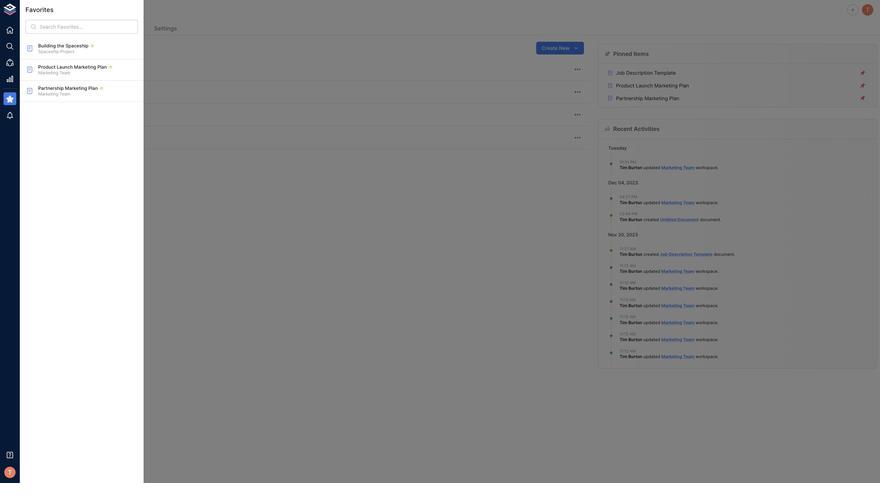 Task type: locate. For each thing, give the bounding box(es) containing it.
1 vertical spatial 2023
[[627, 232, 638, 237]]

.
[[718, 165, 719, 170], [718, 200, 719, 205], [721, 217, 722, 222], [735, 252, 736, 257], [718, 269, 719, 274], [718, 286, 719, 291], [718, 303, 719, 308], [718, 320, 719, 325], [718, 337, 719, 342], [718, 354, 719, 359]]

project
[[60, 49, 74, 54]]

2023 right 04,
[[627, 180, 639, 185]]

product down pinned
[[617, 82, 635, 88]]

job description template link up 11:13 am tim burton updated marketing team workspace .
[[661, 252, 713, 257]]

updated for 5th marketing team link from the top of the page
[[644, 303, 661, 308]]

updated for second marketing team link from the bottom
[[644, 337, 661, 342]]

1 vertical spatial document
[[714, 252, 735, 257]]

01:51
[[620, 160, 630, 165]]

0 vertical spatial job description template link
[[607, 70, 859, 76]]

1 vertical spatial product launch marketing plan
[[617, 82, 690, 88]]

description inside 'link'
[[627, 70, 653, 76]]

plan
[[97, 64, 107, 70], [680, 82, 690, 88], [88, 85, 98, 91], [108, 86, 118, 92], [670, 95, 680, 101]]

1 vertical spatial job description template
[[617, 70, 676, 76]]

3 updated from the top
[[644, 269, 661, 274]]

1 vertical spatial pm
[[632, 194, 638, 199]]

1 marketing team link from the top
[[662, 165, 695, 170]]

1 horizontal spatial template
[[655, 70, 676, 76]]

0 horizontal spatial t
[[8, 469, 12, 476]]

0 vertical spatial launch
[[57, 64, 73, 70]]

unpin image
[[860, 70, 867, 76]]

partnership marketing plan button
[[602, 92, 875, 104]]

by inside partnership marketing plan created by
[[70, 94, 74, 99]]

2 vertical spatial template
[[694, 252, 713, 257]]

job description template
[[54, 63, 114, 69], [617, 70, 676, 76]]

tim inside 04:27 pm tim burton updated marketing team workspace .
[[620, 200, 628, 205]]

pm inside 01:51 pm tim burton updated marketing team workspace .
[[631, 160, 637, 165]]

description up 11:13 am tim burton updated marketing team workspace .
[[669, 252, 693, 257]]

1 vertical spatial created
[[644, 252, 659, 257]]

created inside 03:44 pm tim burton created untitled document document .
[[644, 217, 659, 222]]

1 horizontal spatial job description template
[[617, 70, 676, 76]]

job inside 'link'
[[617, 70, 625, 76]]

6 marketing team link from the top
[[662, 320, 695, 325]]

created by
[[54, 71, 75, 76]]

unpin image inside partnership marketing plan "button"
[[860, 95, 867, 101]]

marketing team down spaceship project
[[38, 70, 70, 75]]

tim inside 11:27 am tim burton created job description template document .
[[620, 252, 628, 257]]

0 vertical spatial unpin image
[[860, 82, 867, 89]]

job up 11:13 am tim burton updated marketing team workspace .
[[661, 252, 668, 257]]

job description template up 3
[[54, 63, 114, 69]]

4 updated from the top
[[644, 286, 661, 291]]

pm right 03:44
[[632, 211, 638, 216]]

pm inside 03:44 pm tim burton created untitled document document .
[[632, 211, 638, 216]]

0 horizontal spatial spaceship
[[38, 49, 59, 54]]

1 horizontal spatial job
[[617, 70, 625, 76]]

description up created by
[[64, 63, 91, 69]]

launch
[[57, 64, 73, 70], [636, 82, 653, 88]]

2023
[[627, 180, 639, 185], [627, 232, 638, 237]]

0 horizontal spatial t button
[[2, 465, 18, 480]]

2 burton from the top
[[629, 200, 643, 205]]

created up 11:13 am tim burton updated marketing team workspace .
[[644, 252, 659, 257]]

0 horizontal spatial job
[[54, 63, 63, 69]]

0 horizontal spatial partnership marketing plan
[[38, 85, 98, 91]]

document inside 11:27 am tim burton created job description template document .
[[714, 252, 735, 257]]

am inside 11:27 am tim burton created job description template document .
[[630, 246, 637, 251]]

burton for second marketing team link
[[629, 200, 643, 205]]

2 created from the top
[[644, 252, 659, 257]]

created inside 11:27 am tim burton created job description template document .
[[644, 252, 659, 257]]

marketing inside 04:27 pm tim burton updated marketing team workspace .
[[662, 200, 683, 205]]

workspace
[[696, 165, 718, 170], [696, 200, 718, 205], [696, 269, 718, 274], [696, 286, 718, 291], [696, 303, 718, 308], [696, 320, 718, 325], [696, 337, 718, 342], [696, 354, 718, 359]]

marketing
[[42, 5, 78, 14], [74, 64, 96, 70], [38, 70, 58, 75], [655, 82, 678, 88], [65, 85, 87, 91], [83, 86, 107, 92], [38, 91, 58, 97], [645, 95, 668, 101], [662, 165, 683, 170], [662, 200, 683, 205], [662, 269, 683, 274], [662, 286, 683, 291], [662, 303, 683, 308], [662, 320, 683, 325], [662, 337, 683, 342], [662, 354, 683, 359]]

1 horizontal spatial product launch marketing plan
[[617, 82, 690, 88]]

assets link
[[77, 22, 101, 36]]

created
[[644, 217, 659, 222], [644, 252, 659, 257]]

t button
[[862, 3, 875, 17], [2, 465, 18, 480]]

1 tim from the top
[[620, 165, 628, 170]]

0 horizontal spatial product
[[38, 64, 56, 70]]

1 horizontal spatial t button
[[862, 3, 875, 17]]

unpin image inside product launch marketing plan button
[[860, 82, 867, 89]]

7 updated from the top
[[644, 337, 661, 342]]

plan inside "button"
[[670, 95, 680, 101]]

1 horizontal spatial t
[[866, 6, 870, 14]]

partnership marketing plan inside "button"
[[617, 95, 680, 101]]

pm
[[631, 160, 637, 165], [632, 194, 638, 199], [632, 211, 638, 216]]

updated for second marketing team link
[[644, 200, 661, 205]]

5 updated from the top
[[644, 303, 661, 308]]

7 marketing team link from the top
[[662, 337, 695, 342]]

team for first marketing team link from the top of the page
[[684, 165, 695, 170]]

workspace inside 04:27 pm tim burton updated marketing team workspace .
[[696, 200, 718, 205]]

3 tim from the top
[[620, 217, 628, 222]]

0 vertical spatial created
[[54, 71, 69, 76]]

0 vertical spatial job description template
[[54, 63, 114, 69]]

dec
[[609, 180, 617, 185]]

product
[[38, 64, 56, 70], [617, 82, 635, 88]]

workspace home
[[38, 45, 76, 51]]

job description template down the items
[[617, 70, 676, 76]]

document
[[700, 217, 721, 222], [714, 252, 735, 257]]

8 updated from the top
[[644, 354, 661, 359]]

unpin image for partnership marketing plan
[[860, 95, 867, 101]]

description
[[64, 63, 91, 69], [627, 70, 653, 76], [669, 252, 693, 257]]

updated inside 04:27 pm tim burton updated marketing team workspace .
[[644, 200, 661, 205]]

0 vertical spatial marketing team
[[42, 5, 100, 14]]

burton for 5th marketing team link from the top of the page
[[629, 303, 643, 308]]

pm right 04:27
[[632, 194, 638, 199]]

marketing team up search favorites... text box
[[42, 5, 100, 14]]

2 horizontal spatial job
[[661, 252, 668, 257]]

ago
[[113, 71, 120, 76]]

pinned
[[614, 50, 633, 57]]

4 burton from the top
[[629, 252, 643, 257]]

marketing inside 11:13 am tim burton updated marketing team workspace .
[[662, 269, 683, 274]]

1 burton from the top
[[629, 165, 643, 170]]

team
[[80, 5, 100, 14], [59, 70, 70, 75], [59, 91, 70, 97], [684, 165, 695, 170], [684, 200, 695, 205], [684, 269, 695, 274], [684, 286, 695, 291], [684, 303, 695, 308], [684, 320, 695, 325], [684, 337, 695, 342], [684, 354, 695, 359]]

2 vertical spatial marketing team
[[38, 91, 70, 97]]

1 horizontal spatial partnership marketing plan
[[617, 95, 680, 101]]

5 11:12 am tim burton updated marketing team workspace . from the top
[[620, 349, 719, 359]]

tim inside 01:51 pm tim burton updated marketing team workspace .
[[620, 165, 628, 170]]

team for second marketing team link
[[684, 200, 695, 205]]

0 horizontal spatial description
[[64, 63, 91, 69]]

am for eighth marketing team link from the top of the page
[[630, 349, 636, 354]]

launch down the items
[[636, 82, 653, 88]]

am inside 11:13 am tim burton updated marketing team workspace .
[[630, 263, 636, 268]]

2 workspace from the top
[[696, 200, 718, 205]]

marketing inside partnership marketing plan created by
[[83, 86, 107, 92]]

1 unpin image from the top
[[860, 82, 867, 89]]

weeks
[[100, 71, 112, 76]]

team inside 04:27 pm tim burton updated marketing team workspace .
[[684, 200, 695, 205]]

by down project
[[70, 71, 74, 76]]

0 vertical spatial 2023
[[627, 180, 639, 185]]

11:13 am tim burton updated marketing team workspace .
[[620, 263, 719, 274]]

10 burton from the top
[[629, 354, 643, 359]]

burton inside 04:27 pm tim burton updated marketing team workspace .
[[629, 200, 643, 205]]

am for 5th marketing team link from the top of the page
[[630, 297, 636, 302]]

6 burton from the top
[[629, 286, 643, 291]]

create
[[542, 45, 558, 51]]

5 burton from the top
[[629, 269, 643, 274]]

2 by from the top
[[70, 94, 74, 99]]

0 vertical spatial t button
[[862, 3, 875, 17]]

1 workspace from the top
[[696, 165, 718, 170]]

by
[[70, 71, 74, 76], [70, 94, 74, 99]]

0 vertical spatial partnership marketing plan
[[38, 85, 98, 91]]

template
[[92, 63, 114, 69], [655, 70, 676, 76], [694, 252, 713, 257]]

2 tim from the top
[[620, 200, 628, 205]]

1 by from the top
[[70, 71, 74, 76]]

pm right 01:51
[[631, 160, 637, 165]]

4 tim from the top
[[620, 252, 628, 257]]

04:27
[[620, 194, 631, 199]]

3
[[97, 71, 99, 76]]

2 created from the top
[[54, 94, 69, 99]]

4 marketing team link from the top
[[662, 286, 695, 291]]

team for 6th marketing team link
[[684, 320, 695, 325]]

unpin image
[[860, 82, 867, 89], [860, 95, 867, 101]]

pm for 03:44 pm tim burton created untitled document document .
[[632, 211, 638, 216]]

marketing team
[[42, 5, 100, 14], [38, 70, 70, 75], [38, 91, 70, 97]]

1 horizontal spatial product
[[617, 82, 635, 88]]

5 tim from the top
[[620, 269, 628, 274]]

team for sixth marketing team link from the bottom
[[684, 269, 695, 274]]

8 burton from the top
[[629, 320, 643, 325]]

created left 'untitled'
[[644, 217, 659, 222]]

2 marketing team link from the top
[[662, 200, 695, 205]]

1 created from the top
[[54, 71, 69, 76]]

5 marketing team link from the top
[[662, 303, 695, 308]]

0 horizontal spatial job description template
[[54, 63, 114, 69]]

updated inside 11:13 am tim burton updated marketing team workspace .
[[644, 269, 661, 274]]

spaceship project
[[38, 49, 74, 54]]

pm inside 04:27 pm tim burton updated marketing team workspace .
[[632, 194, 638, 199]]

new
[[559, 45, 570, 51]]

burton inside 01:51 pm tim burton updated marketing team workspace .
[[629, 165, 643, 170]]

2 horizontal spatial template
[[694, 252, 713, 257]]

2 unpin image from the top
[[860, 95, 867, 101]]

favorites
[[25, 6, 54, 14]]

updated for eighth marketing team link from the top of the page
[[644, 354, 661, 359]]

1 vertical spatial by
[[70, 94, 74, 99]]

untitled
[[661, 217, 677, 222]]

6 updated from the top
[[644, 320, 661, 325]]

updated inside 01:51 pm tim burton updated marketing team workspace .
[[644, 165, 661, 170]]

created
[[54, 71, 69, 76], [54, 94, 69, 99]]

job description template link up product launch marketing plan link
[[607, 70, 859, 76]]

product launch marketing plan inside product launch marketing plan link
[[617, 82, 690, 88]]

1 created from the top
[[644, 217, 659, 222]]

unpin image for product launch marketing plan
[[860, 82, 867, 89]]

1 11:12 am tim burton updated marketing team workspace . from the top
[[620, 280, 719, 291]]

2 vertical spatial pm
[[632, 211, 638, 216]]

1 vertical spatial launch
[[636, 82, 653, 88]]

2 vertical spatial job
[[661, 252, 668, 257]]

create new button
[[537, 42, 584, 55]]

4 workspace from the top
[[696, 286, 718, 291]]

0 vertical spatial product
[[38, 64, 56, 70]]

partnership
[[38, 85, 64, 91], [54, 86, 81, 92], [617, 95, 644, 101]]

plan inside button
[[680, 82, 690, 88]]

workspace
[[38, 45, 62, 51]]

1 vertical spatial created
[[54, 94, 69, 99]]

job down pinned
[[617, 70, 625, 76]]

0 vertical spatial created
[[644, 217, 659, 222]]

1 vertical spatial job
[[617, 70, 625, 76]]

0 vertical spatial document
[[700, 217, 721, 222]]

1 vertical spatial partnership marketing plan
[[617, 95, 680, 101]]

burton for first marketing team link from the top of the page
[[629, 165, 643, 170]]

burton inside 03:44 pm tim burton created untitled document document .
[[629, 217, 643, 222]]

items
[[634, 50, 649, 57]]

spaceship up project
[[66, 43, 89, 48]]

1 vertical spatial t
[[8, 469, 12, 476]]

product launch marketing plan up created by
[[38, 64, 107, 70]]

t for "t" button to the right
[[866, 6, 870, 14]]

0 vertical spatial by
[[70, 71, 74, 76]]

by down created by
[[70, 94, 74, 99]]

launch up created by
[[57, 64, 73, 70]]

0 vertical spatial spaceship
[[66, 43, 89, 48]]

. inside 11:13 am tim burton updated marketing team workspace .
[[718, 269, 719, 274]]

updated
[[644, 165, 661, 170], [644, 200, 661, 205], [644, 269, 661, 274], [644, 286, 661, 291], [644, 303, 661, 308], [644, 320, 661, 325], [644, 337, 661, 342], [644, 354, 661, 359]]

tim
[[620, 165, 628, 170], [620, 200, 628, 205], [620, 217, 628, 222], [620, 252, 628, 257], [620, 269, 628, 274], [620, 286, 628, 291], [620, 303, 628, 308], [620, 320, 628, 325], [620, 337, 628, 342], [620, 354, 628, 359]]

1 horizontal spatial description
[[627, 70, 653, 76]]

1 horizontal spatial launch
[[636, 82, 653, 88]]

11:27 am tim burton created job description template document .
[[620, 246, 736, 257]]

11:12
[[620, 280, 629, 285], [620, 297, 629, 302], [620, 314, 629, 319], [620, 332, 629, 337], [620, 349, 629, 354]]

documents
[[31, 25, 63, 32]]

partnership marketing plan down created by
[[38, 85, 98, 91]]

job inside 11:27 am tim burton created job description template document .
[[661, 252, 668, 257]]

1 updated from the top
[[644, 165, 661, 170]]

burton
[[629, 165, 643, 170], [629, 200, 643, 205], [629, 217, 643, 222], [629, 252, 643, 257], [629, 269, 643, 274], [629, 286, 643, 291], [629, 303, 643, 308], [629, 320, 643, 325], [629, 337, 643, 342], [629, 354, 643, 359]]

product launch marketing plan button
[[602, 79, 875, 92]]

7 burton from the top
[[629, 303, 643, 308]]

3 workspace from the top
[[696, 269, 718, 274]]

partnership marketing plan up activities
[[617, 95, 680, 101]]

burton inside 11:27 am tim burton created job description template document .
[[629, 252, 643, 257]]

job description template link
[[607, 70, 859, 76], [661, 252, 713, 257]]

job up created by
[[54, 63, 63, 69]]

0 vertical spatial job
[[54, 63, 63, 69]]

create new
[[542, 45, 570, 51]]

description down the items
[[627, 70, 653, 76]]

1 vertical spatial description
[[627, 70, 653, 76]]

11:12 am tim burton updated marketing team workspace .
[[620, 280, 719, 291], [620, 297, 719, 308], [620, 314, 719, 325], [620, 332, 719, 342], [620, 349, 719, 359]]

3 burton from the top
[[629, 217, 643, 222]]

burton for fifth marketing team link from the bottom
[[629, 286, 643, 291]]

spaceship
[[66, 43, 89, 48], [38, 49, 59, 54]]

nov
[[609, 232, 617, 237]]

burton for sixth marketing team link from the bottom
[[629, 269, 643, 274]]

team inside 01:51 pm tim burton updated marketing team workspace .
[[684, 165, 695, 170]]

partnership marketing plan
[[38, 85, 98, 91], [617, 95, 680, 101]]

1 vertical spatial product
[[617, 82, 635, 88]]

3 weeks ago
[[97, 71, 120, 76]]

2023 right 20,
[[627, 232, 638, 237]]

team inside 11:13 am tim burton updated marketing team workspace .
[[684, 269, 695, 274]]

burton inside 11:13 am tim burton updated marketing team workspace .
[[629, 269, 643, 274]]

job
[[54, 63, 63, 69], [617, 70, 625, 76], [661, 252, 668, 257]]

0 vertical spatial product launch marketing plan
[[38, 64, 107, 70]]

marketing inside button
[[655, 82, 678, 88]]

settings
[[154, 25, 177, 32]]

settings link
[[151, 22, 180, 36]]

4 11:12 am tim burton updated marketing team workspace . from the top
[[620, 332, 719, 342]]

0 horizontal spatial product launch marketing plan
[[38, 64, 107, 70]]

partnership inside "button"
[[617, 95, 644, 101]]

2 vertical spatial description
[[669, 252, 693, 257]]

0 vertical spatial t
[[866, 6, 870, 14]]

burton for untitled document link
[[629, 217, 643, 222]]

spaceship down building at the top left of page
[[38, 49, 59, 54]]

product launch marketing plan down the items
[[617, 82, 690, 88]]

marketing team link
[[662, 165, 695, 170], [662, 200, 695, 205], [662, 269, 695, 274], [662, 286, 695, 291], [662, 303, 695, 308], [662, 320, 695, 325], [662, 337, 695, 342], [662, 354, 695, 359]]

1 vertical spatial template
[[655, 70, 676, 76]]

home
[[63, 45, 76, 51]]

created down spaceship project
[[54, 71, 69, 76]]

burton for eighth marketing team link from the top of the page
[[629, 354, 643, 359]]

1 vertical spatial unpin image
[[860, 95, 867, 101]]

product launch marketing plan
[[38, 64, 107, 70], [617, 82, 690, 88]]

team for 5th marketing team link from the top of the page
[[684, 303, 695, 308]]

marketing team down created by
[[38, 91, 70, 97]]

product down spaceship project
[[38, 64, 56, 70]]

partnership marketing plan link
[[607, 95, 859, 102]]

t
[[866, 6, 870, 14], [8, 469, 12, 476]]

launch inside button
[[636, 82, 653, 88]]

1 vertical spatial marketing team
[[38, 70, 70, 75]]

03:44 pm tim burton created untitled document document .
[[620, 211, 722, 222]]

2 horizontal spatial description
[[669, 252, 693, 257]]

created down created by
[[54, 94, 69, 99]]

am
[[630, 246, 637, 251], [630, 263, 636, 268], [630, 280, 636, 285], [630, 297, 636, 302], [630, 314, 636, 319], [630, 332, 636, 337], [630, 349, 636, 354]]

0 horizontal spatial template
[[92, 63, 114, 69]]

0 vertical spatial pm
[[631, 160, 637, 165]]

team for second marketing team link from the bottom
[[684, 337, 695, 342]]

9 burton from the top
[[629, 337, 643, 342]]

2 updated from the top
[[644, 200, 661, 205]]



Task type: vqa. For each thing, say whether or not it's contained in the screenshot.


Task type: describe. For each thing, give the bounding box(es) containing it.
marketing team for marketing
[[38, 91, 70, 97]]

partnership inside partnership marketing plan created by
[[54, 86, 81, 92]]

team for fifth marketing team link from the bottom
[[684, 286, 695, 291]]

insights link
[[113, 22, 140, 36]]

3 11:12 from the top
[[620, 314, 629, 319]]

workspace inside 01:51 pm tim burton updated marketing team workspace .
[[696, 165, 718, 170]]

tim inside 03:44 pm tim burton created untitled document document .
[[620, 217, 628, 222]]

am for 6th marketing team link
[[630, 314, 636, 319]]

marketing inside "button"
[[645, 95, 668, 101]]

job description template link inside button
[[607, 70, 859, 76]]

1 horizontal spatial spaceship
[[66, 43, 89, 48]]

2 11:12 from the top
[[620, 297, 629, 302]]

job description template inside 'link'
[[617, 70, 676, 76]]

created for untitled
[[644, 217, 659, 222]]

documents link
[[28, 22, 65, 36]]

11:13
[[620, 263, 629, 268]]

pm for 04:27 pm tim burton updated marketing team workspace .
[[632, 194, 638, 199]]

1 11:12 from the top
[[620, 280, 629, 285]]

created for job
[[644, 252, 659, 257]]

description inside 11:27 am tim burton created job description template document .
[[669, 252, 693, 257]]

building the spaceship
[[38, 43, 89, 48]]

. inside 01:51 pm tim burton updated marketing team workspace .
[[718, 165, 719, 170]]

am for bottom job description template 'link'
[[630, 246, 637, 251]]

6 tim from the top
[[620, 286, 628, 291]]

updated for fifth marketing team link from the bottom
[[644, 286, 661, 291]]

template inside 11:27 am tim burton created job description template document .
[[694, 252, 713, 257]]

pm for 01:51 pm tim burton updated marketing team workspace .
[[631, 160, 637, 165]]

marketing team for launch
[[38, 70, 70, 75]]

Search Favorites... text field
[[40, 20, 138, 34]]

10 tim from the top
[[620, 354, 628, 359]]

recent activities
[[614, 125, 660, 132]]

activities
[[634, 125, 660, 132]]

6 workspace from the top
[[696, 320, 718, 325]]

3 11:12 am tim burton updated marketing team workspace . from the top
[[620, 314, 719, 325]]

4 11:12 from the top
[[620, 332, 629, 337]]

updated for sixth marketing team link from the bottom
[[644, 269, 661, 274]]

2023 for dec 04, 2023
[[627, 180, 639, 185]]

assets
[[80, 25, 98, 32]]

plan inside partnership marketing plan created by
[[108, 86, 118, 92]]

3 marketing team link from the top
[[662, 269, 695, 274]]

building
[[38, 43, 56, 48]]

document
[[678, 217, 699, 222]]

7 tim from the top
[[620, 303, 628, 308]]

1 vertical spatial t button
[[2, 465, 18, 480]]

updated for 6th marketing team link
[[644, 320, 661, 325]]

8 tim from the top
[[620, 320, 628, 325]]

1 vertical spatial job description template link
[[661, 252, 713, 257]]

t for bottom "t" button
[[8, 469, 12, 476]]

5 11:12 from the top
[[620, 349, 629, 354]]

workspace inside 11:13 am tim burton updated marketing team workspace .
[[696, 269, 718, 274]]

5 workspace from the top
[[696, 303, 718, 308]]

burton for 6th marketing team link
[[629, 320, 643, 325]]

8 workspace from the top
[[696, 354, 718, 359]]

2 11:12 am tim burton updated marketing team workspace . from the top
[[620, 297, 719, 308]]

04,
[[619, 180, 626, 185]]

product inside button
[[617, 82, 635, 88]]

job description template button
[[602, 67, 875, 79]]

04:27 pm tim burton updated marketing team workspace .
[[620, 194, 719, 205]]

burton for second marketing team link from the bottom
[[629, 337, 643, 342]]

template inside 'link'
[[655, 70, 676, 76]]

. inside 03:44 pm tim burton created untitled document document .
[[721, 217, 722, 222]]

created inside partnership marketing plan created by
[[54, 94, 69, 99]]

1 vertical spatial spaceship
[[38, 49, 59, 54]]

7 workspace from the top
[[696, 337, 718, 342]]

9 tim from the top
[[620, 337, 628, 342]]

03:44
[[620, 211, 631, 216]]

am for fifth marketing team link from the bottom
[[630, 280, 636, 285]]

0 vertical spatial description
[[64, 63, 91, 69]]

pinned items
[[614, 50, 649, 57]]

am for sixth marketing team link from the bottom
[[630, 263, 636, 268]]

01:51 pm tim burton updated marketing team workspace .
[[620, 160, 719, 170]]

team for eighth marketing team link from the top of the page
[[684, 354, 695, 359]]

am for second marketing team link from the bottom
[[630, 332, 636, 337]]

. inside 04:27 pm tim burton updated marketing team workspace .
[[718, 200, 719, 205]]

the
[[57, 43, 64, 48]]

marketing inside 01:51 pm tim burton updated marketing team workspace .
[[662, 165, 683, 170]]

document inside 03:44 pm tim burton created untitled document document .
[[700, 217, 721, 222]]

product launch marketing plan link
[[607, 82, 859, 89]]

0 horizontal spatial launch
[[57, 64, 73, 70]]

untitled document link
[[661, 217, 699, 222]]

insights
[[115, 25, 137, 32]]

20,
[[619, 232, 626, 237]]

. inside 11:27 am tim burton created job description template document .
[[735, 252, 736, 257]]

2023 for nov 20, 2023
[[627, 232, 638, 237]]

nov 20, 2023
[[609, 232, 638, 237]]

burton for bottom job description template 'link'
[[629, 252, 643, 257]]

partnership marketing plan created by
[[54, 86, 118, 99]]

tuesday
[[609, 145, 627, 151]]

recent
[[614, 125, 633, 132]]

11:27
[[620, 246, 629, 251]]

updated for first marketing team link from the top of the page
[[644, 165, 661, 170]]

dec 04, 2023
[[609, 180, 639, 185]]

tim inside 11:13 am tim burton updated marketing team workspace .
[[620, 269, 628, 274]]

0 vertical spatial template
[[92, 63, 114, 69]]

workspace home link
[[28, 45, 76, 51]]

8 marketing team link from the top
[[662, 354, 695, 359]]



